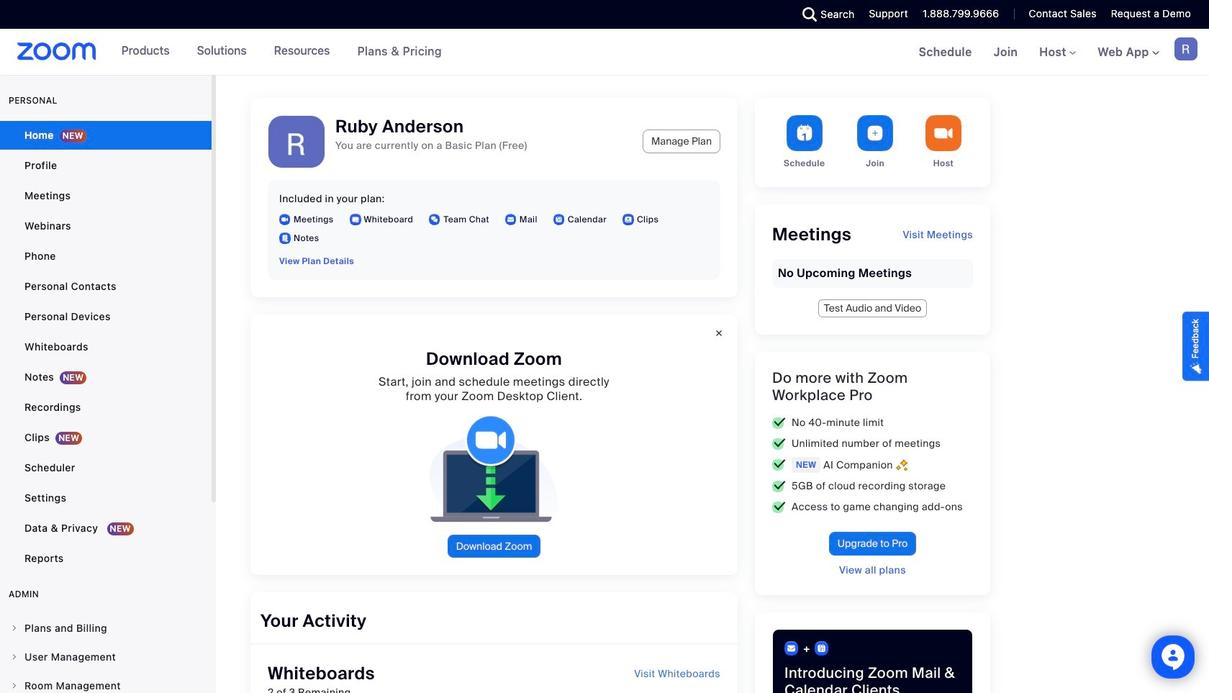 Task type: describe. For each thing, give the bounding box(es) containing it.
profile.zoom_mail image
[[505, 214, 517, 225]]

1 check box image from the top
[[773, 438, 786, 450]]

3 check box image from the top
[[773, 502, 786, 513]]

avatar image
[[269, 116, 325, 172]]

3 menu item from the top
[[0, 673, 212, 694]]

2 menu item from the top
[[0, 644, 212, 671]]

calendar image
[[815, 642, 830, 656]]

1 check box image from the top
[[773, 417, 786, 429]]

2 check box image from the top
[[773, 459, 786, 471]]

meetings navigation
[[909, 29, 1210, 76]]

admin menu menu
[[0, 615, 212, 694]]

host image
[[926, 115, 962, 151]]



Task type: vqa. For each thing, say whether or not it's contained in the screenshot.
first right image from the top
yes



Task type: locate. For each thing, give the bounding box(es) containing it.
mail image
[[785, 642, 799, 656]]

profile.zoom_whiteboard image
[[350, 214, 361, 225]]

schedule image
[[787, 115, 823, 151]]

0 vertical spatial check box image
[[773, 417, 786, 429]]

zoom logo image
[[17, 42, 96, 60]]

profile picture image
[[1175, 37, 1198, 60]]

product information navigation
[[111, 29, 453, 75]]

2 right image from the top
[[10, 682, 19, 691]]

1 vertical spatial check box image
[[773, 459, 786, 471]]

banner
[[0, 29, 1210, 76]]

0 vertical spatial check box image
[[773, 438, 786, 450]]

0 vertical spatial menu item
[[0, 615, 212, 642]]

check box image
[[773, 438, 786, 450], [773, 481, 786, 492], [773, 502, 786, 513]]

advanced feature image
[[897, 459, 908, 471]]

right image
[[10, 624, 19, 633]]

profile.zoom_team_chat image
[[429, 214, 441, 225]]

right image
[[10, 653, 19, 662], [10, 682, 19, 691]]

1 vertical spatial check box image
[[773, 481, 786, 492]]

1 menu item from the top
[[0, 615, 212, 642]]

1 vertical spatial menu item
[[0, 644, 212, 671]]

check box image
[[773, 417, 786, 429], [773, 459, 786, 471]]

2 vertical spatial check box image
[[773, 502, 786, 513]]

0 vertical spatial right image
[[10, 653, 19, 662]]

1 right image from the top
[[10, 653, 19, 662]]

join image
[[858, 115, 894, 151]]

download zoom image
[[418, 416, 570, 524]]

menu item
[[0, 615, 212, 642], [0, 644, 212, 671], [0, 673, 212, 694]]

profile.zoom_notes image
[[279, 233, 291, 244]]

profile.zoom_calendar image
[[554, 214, 565, 225]]

1 vertical spatial right image
[[10, 682, 19, 691]]

personal menu menu
[[0, 121, 212, 575]]

profile.zoom_meetings image
[[279, 214, 291, 225]]

profile.zoom_clips image
[[623, 214, 634, 225]]

2 check box image from the top
[[773, 481, 786, 492]]

2 vertical spatial menu item
[[0, 673, 212, 694]]



